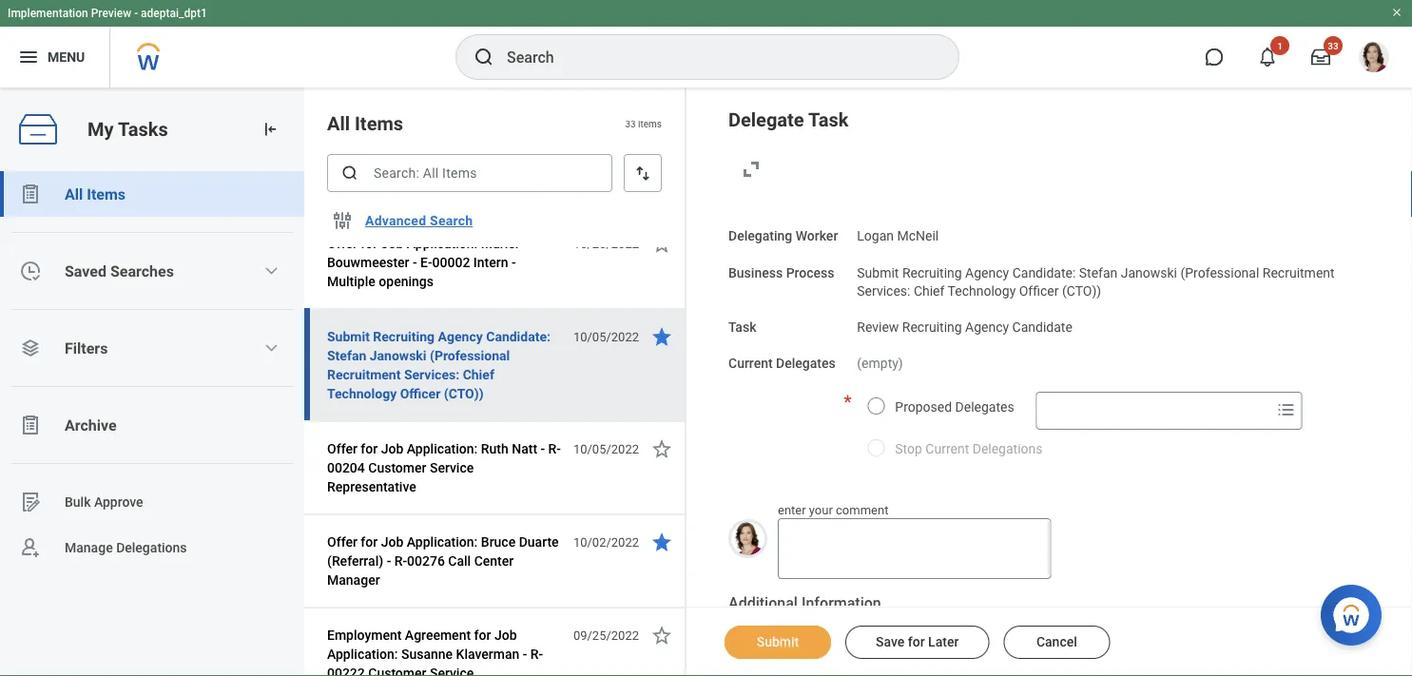 Task type: locate. For each thing, give the bounding box(es) containing it.
‎- right klaverman
[[523, 646, 527, 662]]

1 vertical spatial services:
[[404, 367, 460, 382]]

1 chevron down image from the top
[[264, 264, 279, 279]]

save for later
[[876, 635, 959, 650]]

1 vertical spatial delegates
[[956, 399, 1015, 415]]

1 horizontal spatial delegations
[[973, 441, 1043, 456]]

0 horizontal spatial chief
[[463, 367, 495, 382]]

all right clipboard icon
[[65, 185, 83, 203]]

0 vertical spatial janowski
[[1121, 265, 1178, 281]]

for inside offer for job application: bruce duarte (referral) ‎- r-00276 call center manager
[[361, 534, 378, 550]]

all inside item list element
[[327, 112, 350, 135]]

-
[[134, 7, 138, 20], [512, 255, 516, 270]]

notifications large image
[[1259, 48, 1278, 67]]

submit down the logan
[[858, 265, 900, 281]]

cancel
[[1037, 635, 1078, 650]]

inbox large image
[[1312, 48, 1331, 67]]

0 horizontal spatial 33
[[625, 118, 636, 129]]

r- inside the employment agreement for job application: susanne klaverman ‎- r- 00222 customer servi
[[531, 646, 543, 662]]

2 star image from the top
[[651, 325, 674, 348]]

‎- right (referral)
[[387, 553, 391, 569]]

current right stop at the right
[[926, 441, 970, 456]]

- inside "offer for job application: muriel bouwmeester ‎- e-00002 intern - multiple openings"
[[512, 255, 516, 270]]

customer inside 'offer for job application: ruth natt ‎- r- 00204 customer service representative'
[[368, 460, 427, 476]]

delegations down proposed delegates
[[973, 441, 1043, 456]]

save
[[876, 635, 905, 650]]

natt
[[512, 441, 538, 457]]

r- inside offer for job application: bruce duarte (referral) ‎- r-00276 call center manager
[[395, 553, 407, 569]]

chief up review recruiting agency candidate element
[[914, 283, 945, 299]]

2 customer from the top
[[368, 666, 427, 676]]

1 horizontal spatial all items
[[327, 112, 403, 135]]

1 star image from the top
[[651, 531, 674, 554]]

star image right 09/25/2022
[[651, 624, 674, 647]]

3 star image from the top
[[651, 438, 674, 460]]

agency left candidate
[[966, 319, 1010, 335]]

job inside offer for job application: bruce duarte (referral) ‎- r-00276 call center manager
[[381, 534, 404, 550]]

1 vertical spatial chevron down image
[[264, 341, 279, 356]]

job inside "offer for job application: muriel bouwmeester ‎- e-00002 intern - multiple openings"
[[381, 235, 404, 251]]

33 left items
[[625, 118, 636, 129]]

manage
[[65, 540, 113, 556]]

(cto)) up ruth
[[444, 386, 484, 402]]

0 horizontal spatial services:
[[404, 367, 460, 382]]

1 horizontal spatial stefan
[[1080, 265, 1118, 281]]

offer
[[327, 235, 358, 251], [327, 441, 358, 457], [327, 534, 358, 550]]

(professional
[[1181, 265, 1260, 281], [430, 348, 510, 363]]

2 star image from the top
[[651, 624, 674, 647]]

offer inside "offer for job application: muriel bouwmeester ‎- e-00002 intern - multiple openings"
[[327, 235, 358, 251]]

1 customer from the top
[[368, 460, 427, 476]]

search image
[[473, 46, 496, 69], [341, 164, 360, 183]]

advanced search button
[[358, 202, 481, 240]]

star image
[[651, 232, 674, 255], [651, 325, 674, 348], [651, 438, 674, 460]]

filters
[[65, 339, 108, 357]]

submit down multiple at top
[[327, 329, 370, 344]]

recruiting down openings
[[373, 329, 435, 344]]

1 vertical spatial -
[[512, 255, 516, 270]]

application:
[[407, 235, 478, 251], [407, 441, 478, 457], [407, 534, 478, 550], [327, 646, 398, 662]]

submit recruiting agency candidate: stefan janowski (professional recruitment services: chief technology officer (cto)) down openings
[[327, 329, 551, 402]]

2 vertical spatial r-
[[531, 646, 543, 662]]

for up "00204"
[[361, 441, 378, 457]]

for up bouwmeester
[[361, 235, 378, 251]]

adeptai_dpt1
[[141, 7, 207, 20]]

for right save
[[908, 635, 925, 650]]

chief
[[914, 283, 945, 299], [463, 367, 495, 382]]

1 horizontal spatial search image
[[473, 46, 496, 69]]

submit recruiting agency candidate: stefan janowski (professional recruitment services: chief technology officer (cto)) up candidate
[[858, 265, 1335, 299]]

1 vertical spatial delegations
[[116, 540, 187, 556]]

customer down the susanne
[[368, 666, 427, 676]]

1 vertical spatial 10/05/2022
[[574, 442, 639, 456]]

1 star image from the top
[[651, 232, 674, 255]]

customer up the representative at the left bottom of the page
[[368, 460, 427, 476]]

delegates
[[776, 356, 836, 372], [956, 399, 1015, 415]]

items inside item list element
[[355, 112, 403, 135]]

r- for susanne
[[531, 646, 543, 662]]

10/02/2022
[[574, 535, 639, 549]]

technology up review recruiting agency candidate element
[[948, 283, 1016, 299]]

chevron down image for saved searches
[[264, 264, 279, 279]]

1 vertical spatial current
[[926, 441, 970, 456]]

job inside 'offer for job application: ruth natt ‎- r- 00204 customer service representative'
[[381, 441, 404, 457]]

r-
[[549, 441, 561, 457], [395, 553, 407, 569], [531, 646, 543, 662]]

enter
[[778, 503, 806, 517]]

2 vertical spatial star image
[[651, 438, 674, 460]]

0 horizontal spatial current
[[729, 356, 773, 372]]

0 horizontal spatial -
[[134, 7, 138, 20]]

for inside "offer for job application: muriel bouwmeester ‎- e-00002 intern - multiple openings"
[[361, 235, 378, 251]]

2 vertical spatial submit
[[757, 635, 799, 650]]

0 vertical spatial customer
[[368, 460, 427, 476]]

offer inside 'offer for job application: ruth natt ‎- r- 00204 customer service representative'
[[327, 441, 358, 457]]

customer inside the employment agreement for job application: susanne klaverman ‎- r- 00222 customer servi
[[368, 666, 427, 676]]

r- right (referral)
[[395, 553, 407, 569]]

Search: All Items text field
[[327, 154, 613, 192]]

recruitment inside submit recruiting agency candidate: stefan janowski (professional recruitment services: chief technology officer (cto)) element
[[1263, 265, 1335, 281]]

candidate:
[[1013, 265, 1076, 281], [486, 329, 551, 344]]

1 vertical spatial (professional
[[430, 348, 510, 363]]

delegations down bulk approve link
[[116, 540, 187, 556]]

0 vertical spatial recruitment
[[1263, 265, 1335, 281]]

0 vertical spatial r-
[[549, 441, 561, 457]]

0 vertical spatial all
[[327, 112, 350, 135]]

delegations
[[973, 441, 1043, 456], [116, 540, 187, 556]]

bouwmeester
[[327, 255, 410, 270]]

logan mcneil
[[858, 228, 939, 244]]

0 vertical spatial candidate:
[[1013, 265, 1076, 281]]

offer for job application: bruce duarte (referral) ‎- r-00276 call center manager
[[327, 534, 559, 588]]

agency inside button
[[438, 329, 483, 344]]

item list element
[[304, 88, 687, 676]]

33
[[1328, 40, 1339, 51], [625, 118, 636, 129]]

star image right 10/02/2022
[[651, 531, 674, 554]]

‎- right natt
[[541, 441, 545, 457]]

1 10/05/2022 from the top
[[574, 330, 639, 344]]

1 horizontal spatial items
[[355, 112, 403, 135]]

offer for job application: muriel bouwmeester ‎- e-00002 intern - multiple openings
[[327, 235, 519, 289]]

0 vertical spatial stefan
[[1080, 265, 1118, 281]]

janowski
[[1121, 265, 1178, 281], [370, 348, 427, 363]]

(cto)) inside button
[[444, 386, 484, 402]]

configure image
[[331, 209, 354, 232]]

0 horizontal spatial items
[[87, 185, 126, 203]]

(cto)) up candidate
[[1063, 283, 1102, 299]]

job
[[381, 235, 404, 251], [381, 441, 404, 457], [381, 534, 404, 550], [495, 627, 517, 643]]

recruiting right review
[[903, 319, 962, 335]]

1 vertical spatial chief
[[463, 367, 495, 382]]

job up klaverman
[[495, 627, 517, 643]]

star image for employment agreement for job application: susanne klaverman ‎- r- 00222 customer servi
[[651, 624, 674, 647]]

for up klaverman
[[474, 627, 491, 643]]

r- for duarte
[[395, 553, 407, 569]]

1 vertical spatial star image
[[651, 325, 674, 348]]

janowski inside button
[[370, 348, 427, 363]]

Search Workday  search field
[[507, 36, 920, 78]]

stefan inside submit recruiting agency candidate: stefan janowski (professional recruitment services: chief technology officer (cto)) button
[[327, 348, 367, 363]]

application: inside the employment agreement for job application: susanne klaverman ‎- r- 00222 customer servi
[[327, 646, 398, 662]]

comment
[[836, 503, 889, 517]]

0 vertical spatial 10/05/2022
[[574, 330, 639, 344]]

candidate: down intern
[[486, 329, 551, 344]]

33 inside item list element
[[625, 118, 636, 129]]

technology
[[948, 283, 1016, 299], [327, 386, 397, 402]]

service
[[430, 460, 474, 476]]

all items inside item list element
[[327, 112, 403, 135]]

1 horizontal spatial (professional
[[1181, 265, 1260, 281]]

submit recruiting agency candidate: stefan janowski (professional recruitment services: chief technology officer (cto)) element
[[858, 261, 1335, 299]]

r- right natt
[[549, 441, 561, 457]]

bruce
[[481, 534, 516, 550]]

openings
[[379, 274, 434, 289]]

Search field
[[1038, 394, 1272, 428]]

1 vertical spatial all items
[[65, 185, 126, 203]]

10/05/2022 for offer for job application: ruth natt ‎- r- 00204 customer service representative
[[574, 442, 639, 456]]

0 vertical spatial chevron down image
[[264, 264, 279, 279]]

for for r-
[[361, 534, 378, 550]]

r- right klaverman
[[531, 646, 543, 662]]

close environment banner image
[[1392, 7, 1403, 18]]

offer up (referral)
[[327, 534, 358, 550]]

0 vertical spatial (cto))
[[1063, 283, 1102, 299]]

1 horizontal spatial r-
[[531, 646, 543, 662]]

10/05/2022 down "10/28/2022"
[[574, 330, 639, 344]]

1 horizontal spatial 33
[[1328, 40, 1339, 51]]

0 horizontal spatial candidate:
[[486, 329, 551, 344]]

advanced search
[[365, 213, 473, 229]]

delegate
[[729, 108, 805, 131]]

1 vertical spatial star image
[[651, 624, 674, 647]]

33 inside button
[[1328, 40, 1339, 51]]

application: up service
[[407, 441, 478, 457]]

0 horizontal spatial all
[[65, 185, 83, 203]]

application: inside offer for job application: bruce duarte (referral) ‎- r-00276 call center manager
[[407, 534, 478, 550]]

job up (referral)
[[381, 534, 404, 550]]

delegates left (empty)
[[776, 356, 836, 372]]

delegates up the stop current delegations
[[956, 399, 1015, 415]]

2 horizontal spatial submit
[[858, 265, 900, 281]]

0 vertical spatial chief
[[914, 283, 945, 299]]

1 horizontal spatial delegates
[[956, 399, 1015, 415]]

‎- left e-
[[413, 255, 417, 270]]

- right preview
[[134, 7, 138, 20]]

application: for 00276
[[407, 534, 478, 550]]

submit down the additional at right bottom
[[757, 635, 799, 650]]

delegating
[[729, 228, 793, 244]]

submit inside item list element
[[327, 329, 370, 344]]

for inside the employment agreement for job application: susanne klaverman ‎- r- 00222 customer servi
[[474, 627, 491, 643]]

application: down employment
[[327, 646, 398, 662]]

2 offer from the top
[[327, 441, 358, 457]]

1 horizontal spatial services:
[[858, 283, 911, 299]]

officer
[[1020, 283, 1059, 299], [400, 386, 441, 402]]

job up the representative at the left bottom of the page
[[381, 441, 404, 457]]

1 horizontal spatial submit
[[757, 635, 799, 650]]

2 10/05/2022 from the top
[[574, 442, 639, 456]]

filters button
[[0, 325, 304, 371]]

officer up candidate
[[1020, 283, 1059, 299]]

task up the current delegates at bottom right
[[729, 319, 757, 335]]

1 horizontal spatial janowski
[[1121, 265, 1178, 281]]

0 vertical spatial delegations
[[973, 441, 1043, 456]]

additional information
[[729, 595, 882, 613]]

1 horizontal spatial all
[[327, 112, 350, 135]]

1 vertical spatial janowski
[[370, 348, 427, 363]]

susanne
[[401, 646, 453, 662]]

1 horizontal spatial officer
[[1020, 283, 1059, 299]]

saved searches button
[[0, 248, 304, 294]]

bulk approve link
[[0, 480, 304, 525]]

0 horizontal spatial task
[[729, 319, 757, 335]]

1 vertical spatial items
[[87, 185, 126, 203]]

officer inside button
[[400, 386, 441, 402]]

1 vertical spatial search image
[[341, 164, 360, 183]]

rename image
[[19, 491, 42, 514]]

10/05/2022 right natt
[[574, 442, 639, 456]]

0 vertical spatial items
[[355, 112, 403, 135]]

cancel button
[[1004, 626, 1111, 659]]

candidate: up candidate
[[1013, 265, 1076, 281]]

job down advanced
[[381, 235, 404, 251]]

2 vertical spatial offer
[[327, 534, 358, 550]]

1 vertical spatial customer
[[368, 666, 427, 676]]

0 vertical spatial technology
[[948, 283, 1016, 299]]

1 offer from the top
[[327, 235, 358, 251]]

for inside action bar region
[[908, 635, 925, 650]]

action bar region
[[687, 607, 1413, 676]]

sort image
[[634, 164, 653, 183]]

application: inside "offer for job application: muriel bouwmeester ‎- e-00002 intern - multiple openings"
[[407, 235, 478, 251]]

klaverman
[[456, 646, 520, 662]]

justify image
[[17, 46, 40, 69]]

employment agreement for job application: susanne klaverman ‎- r- 00222 customer servi
[[327, 627, 543, 676]]

1 horizontal spatial technology
[[948, 283, 1016, 299]]

1 vertical spatial offer
[[327, 441, 358, 457]]

chevron down image
[[264, 264, 279, 279], [264, 341, 279, 356]]

0 horizontal spatial officer
[[400, 386, 441, 402]]

technology up "00204"
[[327, 386, 397, 402]]

2 horizontal spatial r-
[[549, 441, 561, 457]]

review recruiting agency candidate element
[[858, 315, 1073, 335]]

1 button
[[1247, 36, 1290, 78]]

logan
[[858, 228, 894, 244]]

offer up "00204"
[[327, 441, 358, 457]]

all items
[[327, 112, 403, 135], [65, 185, 126, 203]]

0 horizontal spatial r-
[[395, 553, 407, 569]]

current
[[729, 356, 773, 372], [926, 441, 970, 456]]

1 vertical spatial submit
[[327, 329, 370, 344]]

1
[[1278, 40, 1283, 51]]

offer inside offer for job application: bruce duarte (referral) ‎- r-00276 call center manager
[[327, 534, 358, 550]]

offer for offer for job application: ruth natt ‎- r- 00204 customer service representative
[[327, 441, 358, 457]]

0 vertical spatial star image
[[651, 232, 674, 255]]

clock check image
[[19, 260, 42, 283]]

33 left 'profile logan mcneil' image
[[1328, 40, 1339, 51]]

0 vertical spatial services:
[[858, 283, 911, 299]]

officer up 'offer for job application: ruth natt ‎- r- 00204 customer service representative'
[[400, 386, 441, 402]]

recruitment inside submit recruiting agency candidate: stefan janowski (professional recruitment services: chief technology officer (cto)) button
[[327, 367, 401, 382]]

star image for offer for job application: muriel bouwmeester ‎- e-00002 intern - multiple openings
[[651, 232, 674, 255]]

task right delegate
[[809, 108, 849, 131]]

0 vertical spatial delegates
[[776, 356, 836, 372]]

1 vertical spatial officer
[[400, 386, 441, 402]]

recruitment
[[1263, 265, 1335, 281], [327, 367, 401, 382]]

33 items
[[625, 118, 662, 129]]

my
[[88, 118, 114, 140]]

1 vertical spatial (cto))
[[444, 386, 484, 402]]

preview
[[91, 7, 131, 20]]

for inside 'offer for job application: ruth natt ‎- r- 00204 customer service representative'
[[361, 441, 378, 457]]

application: up 00002
[[407, 235, 478, 251]]

for up (referral)
[[361, 534, 378, 550]]

0 horizontal spatial submit
[[327, 329, 370, 344]]

all right transformation import image
[[327, 112, 350, 135]]

3 offer from the top
[[327, 534, 358, 550]]

10/28/2022
[[574, 236, 639, 251]]

for for 00002
[[361, 235, 378, 251]]

recruiting for submit recruiting agency candidate: stefan janowski (professional recruitment services: chief technology officer (cto)) element
[[903, 265, 963, 281]]

task
[[809, 108, 849, 131], [729, 319, 757, 335]]

for
[[361, 235, 378, 251], [361, 441, 378, 457], [361, 534, 378, 550], [474, 627, 491, 643], [908, 635, 925, 650]]

0 vertical spatial search image
[[473, 46, 496, 69]]

10/05/2022
[[574, 330, 639, 344], [574, 442, 639, 456]]

additional
[[729, 595, 798, 613]]

employment agreement for job application: susanne klaverman ‎- r- 00222 customer servi button
[[327, 624, 563, 676]]

0 horizontal spatial stefan
[[327, 348, 367, 363]]

0 horizontal spatial delegations
[[116, 540, 187, 556]]

offer down configure image
[[327, 235, 358, 251]]

1 horizontal spatial candidate:
[[1013, 265, 1076, 281]]

services: up 'offer for job application: ruth natt ‎- r- 00204 customer service representative'
[[404, 367, 460, 382]]

job for 00002
[[381, 235, 404, 251]]

application: inside 'offer for job application: ruth natt ‎- r- 00204 customer service representative'
[[407, 441, 478, 457]]

prompts image
[[1276, 398, 1298, 421]]

job inside the employment agreement for job application: susanne klaverman ‎- r- 00222 customer servi
[[495, 627, 517, 643]]

delegates for proposed delegates
[[956, 399, 1015, 415]]

0 horizontal spatial recruitment
[[327, 367, 401, 382]]

current down "business"
[[729, 356, 773, 372]]

1 vertical spatial candidate:
[[486, 329, 551, 344]]

star image for offer for job application: bruce duarte (referral) ‎- r-00276 call center manager
[[651, 531, 674, 554]]

0 horizontal spatial janowski
[[370, 348, 427, 363]]

agency up review recruiting agency candidate element
[[966, 265, 1010, 281]]

0 vertical spatial 33
[[1328, 40, 1339, 51]]

bulk
[[65, 494, 91, 510]]

0 horizontal spatial submit recruiting agency candidate: stefan janowski (professional recruitment services: chief technology officer (cto))
[[327, 329, 551, 402]]

1 vertical spatial recruitment
[[327, 367, 401, 382]]

recruiting
[[903, 265, 963, 281], [903, 319, 962, 335], [373, 329, 435, 344]]

recruiting down mcneil
[[903, 265, 963, 281]]

0 vertical spatial -
[[134, 7, 138, 20]]

0 vertical spatial all items
[[327, 112, 403, 135]]

1 vertical spatial technology
[[327, 386, 397, 402]]

0 horizontal spatial technology
[[327, 386, 397, 402]]

1 horizontal spatial submit recruiting agency candidate: stefan janowski (professional recruitment services: chief technology officer (cto))
[[858, 265, 1335, 299]]

advanced
[[365, 213, 427, 229]]

1 horizontal spatial task
[[809, 108, 849, 131]]

chevron down image inside filters dropdown button
[[264, 341, 279, 356]]

agency down 00002
[[438, 329, 483, 344]]

0 vertical spatial officer
[[1020, 283, 1059, 299]]

2 chevron down image from the top
[[264, 341, 279, 356]]

ruth
[[481, 441, 509, 457]]

- right intern
[[512, 255, 516, 270]]

application: up 00276
[[407, 534, 478, 550]]

offer for job application: bruce duarte (referral) ‎- r-00276 call center manager button
[[327, 531, 563, 592]]

user plus image
[[19, 537, 42, 559]]

0 horizontal spatial (cto))
[[444, 386, 484, 402]]

chief up ruth
[[463, 367, 495, 382]]

1 vertical spatial r-
[[395, 553, 407, 569]]

agency
[[966, 265, 1010, 281], [966, 319, 1010, 335], [438, 329, 483, 344]]

0 horizontal spatial all items
[[65, 185, 126, 203]]

1 horizontal spatial (cto))
[[1063, 283, 1102, 299]]

1 vertical spatial submit recruiting agency candidate: stefan janowski (professional recruitment services: chief technology officer (cto))
[[327, 329, 551, 402]]

0 vertical spatial submit recruiting agency candidate: stefan janowski (professional recruitment services: chief technology officer (cto))
[[858, 265, 1335, 299]]

33 for 33
[[1328, 40, 1339, 51]]

1 vertical spatial all
[[65, 185, 83, 203]]

services: up review
[[858, 283, 911, 299]]

star image
[[651, 531, 674, 554], [651, 624, 674, 647]]

‎- inside the employment agreement for job application: susanne klaverman ‎- r- 00222 customer servi
[[523, 646, 527, 662]]

1 horizontal spatial current
[[926, 441, 970, 456]]

list
[[0, 171, 304, 571]]

0 horizontal spatial delegates
[[776, 356, 836, 372]]



Task type: describe. For each thing, give the bounding box(es) containing it.
clipboard image
[[19, 183, 42, 206]]

intern
[[474, 255, 509, 270]]

your
[[809, 503, 833, 517]]

for for 00204
[[361, 441, 378, 457]]

bulk approve
[[65, 494, 143, 510]]

(referral)
[[327, 553, 384, 569]]

representative
[[327, 479, 417, 495]]

stop current delegations
[[896, 441, 1043, 456]]

items inside button
[[87, 185, 126, 203]]

perspective image
[[19, 337, 42, 360]]

all inside button
[[65, 185, 83, 203]]

application: for customer
[[407, 441, 478, 457]]

manage delegations
[[65, 540, 187, 556]]

mcneil
[[898, 228, 939, 244]]

enter your comment text field
[[778, 519, 1052, 580]]

save for later button
[[846, 626, 990, 659]]

manager
[[327, 572, 380, 588]]

offer for job application: ruth natt ‎- r- 00204 customer service representative button
[[327, 438, 563, 499]]

services: inside submit recruiting agency candidate: stefan janowski (professional recruitment services: chief technology officer (cto)) button
[[404, 367, 460, 382]]

delegations inside my tasks "element"
[[116, 540, 187, 556]]

fullscreen image
[[740, 158, 763, 181]]

33 for 33 items
[[625, 118, 636, 129]]

implementation preview -   adeptai_dpt1
[[8, 7, 207, 20]]

archive
[[65, 416, 117, 434]]

archive button
[[0, 402, 304, 448]]

enter your comment
[[778, 503, 889, 517]]

candidate: inside submit recruiting agency candidate: stefan janowski (professional recruitment services: chief technology officer (cto)) button
[[486, 329, 551, 344]]

0 vertical spatial submit
[[858, 265, 900, 281]]

call
[[448, 553, 471, 569]]

implementation
[[8, 7, 88, 20]]

services: inside submit recruiting agency candidate: stefan janowski (professional recruitment services: chief technology officer (cto)) element
[[858, 283, 911, 299]]

saved searches
[[65, 262, 174, 280]]

stop
[[896, 441, 923, 456]]

proposed
[[896, 399, 952, 415]]

e-
[[421, 255, 433, 270]]

‎- inside 'offer for job application: ruth natt ‎- r- 00204 customer service representative'
[[541, 441, 545, 457]]

- inside menu banner
[[134, 7, 138, 20]]

search
[[430, 213, 473, 229]]

muriel
[[481, 235, 519, 251]]

job for 00204
[[381, 441, 404, 457]]

information
[[802, 595, 882, 613]]

clipboard image
[[19, 414, 42, 437]]

proposed delegates
[[896, 399, 1015, 415]]

09/25/2022
[[574, 628, 639, 643]]

delegating worker
[[729, 228, 838, 244]]

list containing all items
[[0, 171, 304, 571]]

1 vertical spatial task
[[729, 319, 757, 335]]

agreement
[[405, 627, 471, 643]]

stefan inside submit recruiting agency candidate: stefan janowski (professional recruitment services: chief technology officer (cto)) element
[[1080, 265, 1118, 281]]

offer for job application: ruth natt ‎- r- 00204 customer service representative
[[327, 441, 561, 495]]

business
[[729, 265, 783, 281]]

application: for intern
[[407, 235, 478, 251]]

submit recruiting agency candidate: stefan janowski (professional recruitment services: chief technology officer (cto)) button
[[327, 325, 563, 405]]

candidate
[[1013, 319, 1073, 335]]

my tasks
[[88, 118, 168, 140]]

candidate: inside submit recruiting agency candidate: stefan janowski (professional recruitment services: chief technology officer (cto)) element
[[1013, 265, 1076, 281]]

00204
[[327, 460, 365, 476]]

chevron down image for filters
[[264, 341, 279, 356]]

profile logan mcneil image
[[1360, 42, 1390, 76]]

delegates for current delegates
[[776, 356, 836, 372]]

items
[[638, 118, 662, 129]]

submit button
[[725, 626, 832, 659]]

00276
[[407, 553, 445, 569]]

business process
[[729, 265, 835, 281]]

tasks
[[118, 118, 168, 140]]

later
[[929, 635, 959, 650]]

‎- inside "offer for job application: muriel bouwmeester ‎- e-00002 intern - multiple openings"
[[413, 255, 417, 270]]

chief inside button
[[463, 367, 495, 382]]

menu banner
[[0, 0, 1413, 88]]

process
[[786, 265, 835, 281]]

searches
[[110, 262, 174, 280]]

employee's photo (logan mcneil) image
[[729, 519, 768, 558]]

recruiting inside button
[[373, 329, 435, 344]]

00222
[[327, 666, 365, 676]]

current delegates
[[729, 356, 836, 372]]

r- inside 'offer for job application: ruth natt ‎- r- 00204 customer service representative'
[[549, 441, 561, 457]]

review recruiting agency candidate
[[858, 319, 1073, 335]]

all items button
[[0, 171, 304, 217]]

menu
[[48, 49, 85, 65]]

transformation import image
[[261, 120, 280, 139]]

multiple
[[327, 274, 376, 289]]

offer for offer for job application: bruce duarte (referral) ‎- r-00276 call center manager
[[327, 534, 358, 550]]

submit recruiting agency candidate: stefan janowski (professional recruitment services: chief technology officer (cto)) inside button
[[327, 329, 551, 402]]

center
[[474, 553, 514, 569]]

0 vertical spatial (professional
[[1181, 265, 1260, 281]]

recruiting for review recruiting agency candidate element
[[903, 319, 962, 335]]

(professional inside button
[[430, 348, 510, 363]]

submit inside action bar region
[[757, 635, 799, 650]]

worker
[[796, 228, 838, 244]]

(empty)
[[858, 356, 904, 372]]

duarte
[[519, 534, 559, 550]]

job for r-
[[381, 534, 404, 550]]

0 vertical spatial current
[[729, 356, 773, 372]]

employment
[[327, 627, 402, 643]]

all items inside button
[[65, 185, 126, 203]]

offer for offer for job application: muriel bouwmeester ‎- e-00002 intern - multiple openings
[[327, 235, 358, 251]]

my tasks element
[[0, 88, 304, 676]]

agency for submit recruiting agency candidate: stefan janowski (professional recruitment services: chief technology officer (cto)) element
[[966, 265, 1010, 281]]

logan mcneil element
[[858, 225, 939, 244]]

agency for review recruiting agency candidate element
[[966, 319, 1010, 335]]

00002
[[432, 255, 470, 270]]

delegate task
[[729, 108, 849, 131]]

technology inside button
[[327, 386, 397, 402]]

star image for submit recruiting agency candidate: stefan janowski (professional recruitment services: chief technology officer (cto))
[[651, 325, 674, 348]]

menu button
[[0, 27, 110, 88]]

0 horizontal spatial search image
[[341, 164, 360, 183]]

star image for offer for job application: ruth natt ‎- r- 00204 customer service representative
[[651, 438, 674, 460]]

offer for job application: muriel bouwmeester ‎- e-00002 intern - multiple openings button
[[327, 232, 563, 293]]

10/05/2022 for submit recruiting agency candidate: stefan janowski (professional recruitment services: chief technology officer (cto))
[[574, 330, 639, 344]]

saved
[[65, 262, 107, 280]]

33 button
[[1301, 36, 1343, 78]]

‎- inside offer for job application: bruce duarte (referral) ‎- r-00276 call center manager
[[387, 553, 391, 569]]

review
[[858, 319, 899, 335]]



Task type: vqa. For each thing, say whether or not it's contained in the screenshot.
the insights
no



